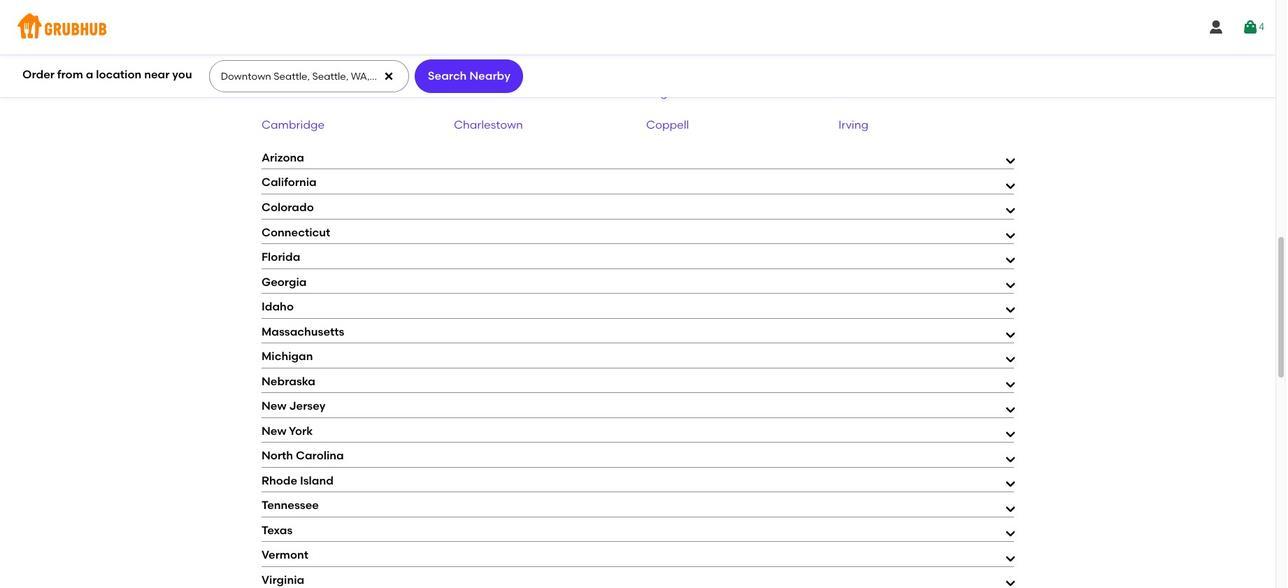 Task type: locate. For each thing, give the bounding box(es) containing it.
irving link
[[839, 119, 869, 132]]

north carolina
[[262, 450, 344, 463]]

bellaire
[[647, 53, 687, 67]]

new up north
[[262, 425, 287, 438]]

charlestown
[[454, 119, 523, 132]]

carrollton
[[839, 53, 894, 67]]

brookline
[[839, 86, 889, 99]]

svg image
[[1209, 19, 1225, 36], [384, 71, 395, 82]]

houston link
[[262, 53, 307, 67]]

allston link
[[262, 86, 299, 99]]

0 vertical spatial svg image
[[1209, 19, 1225, 36]]

1 vertical spatial new
[[262, 425, 287, 438]]

carrollton link
[[839, 53, 894, 67]]

california
[[262, 176, 317, 189]]

new
[[262, 400, 287, 413], [262, 425, 287, 438]]

0 vertical spatial new
[[262, 400, 287, 413]]

Search Address search field
[[209, 61, 408, 92]]

svg image left svg image
[[1209, 19, 1225, 36]]

new york
[[262, 425, 313, 438]]

york
[[289, 425, 313, 438]]

new for new jersey
[[262, 400, 287, 413]]

search
[[428, 69, 467, 83]]

island
[[300, 474, 334, 488]]

colorado
[[262, 201, 314, 214]]

near
[[144, 68, 170, 81]]

brighton
[[647, 86, 693, 99]]

1 new from the top
[[262, 400, 287, 413]]

tab
[[262, 28, 1015, 47]]

4 button
[[1243, 15, 1265, 40]]

nearby
[[470, 69, 511, 83]]

svg image inside main navigation navigation
[[1209, 19, 1225, 36]]

new up "new york"
[[262, 400, 287, 413]]

north
[[262, 450, 293, 463]]

massachusetts
[[262, 325, 345, 338]]

4
[[1260, 21, 1265, 33]]

georgia
[[262, 275, 307, 289]]

jersey
[[289, 400, 326, 413]]

new for new york
[[262, 425, 287, 438]]

boston link
[[454, 86, 492, 99]]

you
[[172, 68, 192, 81]]

allston
[[262, 86, 299, 99]]

1 vertical spatial svg image
[[384, 71, 395, 82]]

2 new from the top
[[262, 425, 287, 438]]

houston
[[262, 53, 307, 67]]

idaho
[[262, 300, 294, 314]]

charlestown link
[[454, 119, 523, 132]]

tennessee
[[262, 499, 319, 513]]

svg image left "search"
[[384, 71, 395, 82]]

0 horizontal spatial svg image
[[384, 71, 395, 82]]

1 horizontal spatial svg image
[[1209, 19, 1225, 36]]

brookline link
[[839, 86, 889, 99]]



Task type: describe. For each thing, give the bounding box(es) containing it.
order from a location near you
[[22, 68, 192, 81]]

search nearby button
[[415, 59, 524, 93]]

bellaire link
[[647, 53, 687, 67]]

rhode island
[[262, 474, 334, 488]]

a
[[86, 68, 93, 81]]

brighton link
[[647, 86, 693, 99]]

texas
[[262, 524, 293, 537]]

rhode
[[262, 474, 297, 488]]

dallas link
[[454, 53, 488, 67]]

order
[[22, 68, 55, 81]]

main navigation navigation
[[0, 0, 1276, 55]]

location
[[96, 68, 142, 81]]

michigan
[[262, 350, 313, 363]]

virginia
[[262, 574, 305, 587]]

cambridge link
[[262, 119, 325, 132]]

dallas
[[454, 53, 488, 67]]

nebraska
[[262, 375, 316, 388]]

irving
[[839, 119, 869, 132]]

carolina
[[296, 450, 344, 463]]

connecticut
[[262, 226, 330, 239]]

vermont
[[262, 549, 309, 562]]

search nearby
[[428, 69, 511, 83]]

arizona
[[262, 151, 304, 164]]

svg image
[[1243, 19, 1260, 36]]

coppell link
[[647, 119, 690, 132]]

florida
[[262, 251, 300, 264]]

boston
[[454, 86, 492, 99]]

cambridge
[[262, 119, 325, 132]]

new jersey
[[262, 400, 326, 413]]

coppell
[[647, 119, 690, 132]]

from
[[57, 68, 83, 81]]



Task type: vqa. For each thing, say whether or not it's contained in the screenshot.
the right THE THE
no



